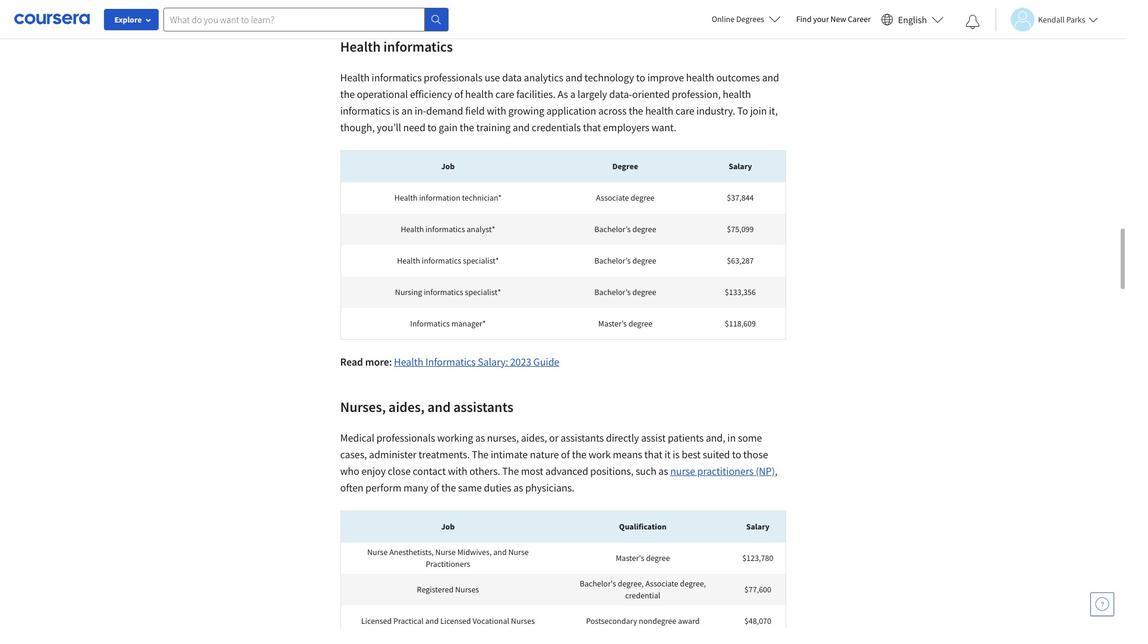 Task type: vqa. For each thing, say whether or not it's contained in the screenshot.


Task type: locate. For each thing, give the bounding box(es) containing it.
1 vertical spatial associate
[[646, 579, 679, 590]]

most
[[521, 465, 544, 479]]

that inside medical professionals working as nurses, aides, or assistants directly assist patients and, in some cases, administer treatments. the intimate nature of the work means that it is best suited to those who enjoy close contact with others. the most advanced positions, such as
[[645, 448, 663, 462]]

as down it
[[659, 465, 668, 479]]

bachelor's for $75,099
[[595, 224, 631, 235]]

of inside health informatics professionals use data analytics and technology to improve health outcomes and the operational efficiency of health care facilities. as a largely data-oriented profession, health informatics is an in-demand field with growing application across the health care industry. to join it, though, you'll need to gain the training and credentials that employers want.
[[454, 87, 463, 101]]

1 vertical spatial job
[[441, 522, 455, 533]]

health up profession,
[[686, 71, 714, 84]]

industry.
[[697, 104, 736, 118]]

1 horizontal spatial aides,
[[521, 432, 547, 445]]

licensed practical and licensed vocational nurses
[[361, 616, 535, 627]]

0 vertical spatial that
[[583, 121, 601, 134]]

nurse left anesthetists,
[[367, 547, 388, 558]]

with inside health informatics professionals use data analytics and technology to improve health outcomes and the operational efficiency of health care facilities. as a largely data-oriented profession, health informatics is an in-demand field with growing application across the health care industry. to join it, though, you'll need to gain the training and credentials that employers want.
[[487, 104, 506, 118]]

nurses right 'registered'
[[455, 585, 479, 596]]

1 horizontal spatial nurses
[[511, 616, 535, 627]]

degree for $133,356
[[633, 287, 657, 298]]

is
[[392, 104, 399, 118], [673, 448, 680, 462]]

informatics up efficiency
[[384, 37, 453, 56]]

suited
[[703, 448, 730, 462]]

registered
[[417, 585, 454, 596]]

informatics
[[410, 318, 450, 329], [426, 355, 476, 369]]

application
[[547, 104, 596, 118]]

1 degree, from the left
[[618, 579, 644, 590]]

specialist*
[[463, 256, 499, 266], [465, 287, 501, 298]]

What do you want to learn? text field
[[163, 7, 425, 31]]

nurse anesthetists, nurse midwives, and nurse practitioners
[[367, 547, 529, 570]]

is inside medical professionals working as nurses, aides, or assistants directly assist patients and, in some cases, administer treatments. the intimate nature of the work means that it is best suited to those who enjoy close contact with others. the most advanced positions, such as
[[673, 448, 680, 462]]

2 job from the top
[[441, 522, 455, 533]]

degree, up credential
[[618, 579, 644, 590]]

2 vertical spatial bachelor's degree
[[595, 287, 657, 298]]

2 horizontal spatial nurse
[[509, 547, 529, 558]]

read more: health informatics salary: 2023 guide
[[340, 355, 560, 369]]

with up training
[[487, 104, 506, 118]]

2 vertical spatial to
[[732, 448, 741, 462]]

specialist* down analyst*
[[463, 256, 499, 266]]

nurse right 'midwives,'
[[509, 547, 529, 558]]

0 horizontal spatial aides,
[[389, 398, 425, 417]]

associate
[[596, 193, 629, 203], [646, 579, 679, 590]]

0 horizontal spatial nurse
[[367, 547, 388, 558]]

outcomes
[[717, 71, 760, 84]]

degrees
[[737, 14, 764, 24]]

0 vertical spatial job
[[441, 161, 455, 172]]

and right practical at bottom
[[425, 616, 439, 627]]

job for technician*
[[441, 161, 455, 172]]

operational
[[357, 87, 408, 101]]

0 horizontal spatial is
[[392, 104, 399, 118]]

of up advanced
[[561, 448, 570, 462]]

profession,
[[672, 87, 721, 101]]

1 vertical spatial aides,
[[521, 432, 547, 445]]

informatics down nursing informatics specialist*
[[410, 318, 450, 329]]

nursing
[[395, 287, 422, 298]]

qualification
[[619, 522, 667, 533]]

bachelor's degree
[[595, 224, 657, 235], [595, 256, 657, 266], [595, 287, 657, 298]]

health for health informatics
[[340, 37, 381, 56]]

2 nurse from the left
[[435, 547, 456, 558]]

health for health informatics professionals use data analytics and technology to improve health outcomes and the operational efficiency of health care facilities. as a largely data-oriented profession, health informatics is an in-demand field with growing application across the health care industry. to join it, though, you'll need to gain the training and credentials that employers want.
[[340, 71, 370, 84]]

find
[[797, 14, 812, 24]]

2 horizontal spatial to
[[732, 448, 741, 462]]

1 vertical spatial specialist*
[[465, 287, 501, 298]]

use
[[485, 71, 500, 84]]

often
[[340, 481, 364, 495]]

licensed
[[361, 616, 392, 627], [440, 616, 471, 627]]

2023
[[510, 355, 532, 369]]

informatics up nursing informatics specialist*
[[422, 256, 461, 266]]

credential
[[625, 591, 661, 602]]

1 vertical spatial bachelor's
[[595, 256, 631, 266]]

1 job from the top
[[441, 161, 455, 172]]

health inside health informatics professionals use data analytics and technology to improve health outcomes and the operational efficiency of health care facilities. as a largely data-oriented profession, health informatics is an in-demand field with growing application across the health care industry. to join it, though, you'll need to gain the training and credentials that employers want.
[[340, 71, 370, 84]]

1 horizontal spatial with
[[487, 104, 506, 118]]

health down 'outcomes'
[[723, 87, 751, 101]]

nature
[[530, 448, 559, 462]]

patients
[[668, 432, 704, 445]]

of down contact
[[431, 481, 439, 495]]

1 horizontal spatial to
[[636, 71, 645, 84]]

nurse
[[367, 547, 388, 558], [435, 547, 456, 558], [509, 547, 529, 558]]

gain
[[439, 121, 458, 134]]

of inside , often perform many of the same duties as physicians.
[[431, 481, 439, 495]]

technology
[[585, 71, 634, 84]]

the up though,
[[340, 87, 355, 101]]

health for health informatics specialist*
[[397, 256, 420, 266]]

1 vertical spatial to
[[428, 121, 437, 134]]

1 vertical spatial bachelor's degree
[[595, 256, 657, 266]]

bachelor's degree for $133,356
[[595, 287, 657, 298]]

1 vertical spatial as
[[659, 465, 668, 479]]

as right duties
[[514, 481, 523, 495]]

2 bachelor's degree from the top
[[595, 256, 657, 266]]

professionals up efficiency
[[424, 71, 483, 84]]

is right it
[[673, 448, 680, 462]]

salary up $37,844
[[729, 161, 752, 172]]

2 vertical spatial bachelor's
[[595, 287, 631, 298]]

0 horizontal spatial licensed
[[361, 616, 392, 627]]

0 vertical spatial with
[[487, 104, 506, 118]]

health
[[686, 71, 714, 84], [465, 87, 494, 101], [723, 87, 751, 101], [645, 104, 674, 118]]

explore
[[114, 14, 142, 25]]

bachelor's
[[580, 579, 616, 590]]

though,
[[340, 121, 375, 134]]

perform
[[366, 481, 402, 495]]

assistants up nurses,
[[454, 398, 514, 417]]

aides, inside medical professionals working as nurses, aides, or assistants directly assist patients and, in some cases, administer treatments. the intimate nature of the work means that it is best suited to those who enjoy close contact with others. the most advanced positions, such as
[[521, 432, 547, 445]]

0 vertical spatial bachelor's
[[595, 224, 631, 235]]

specialist* up manager*
[[465, 287, 501, 298]]

1 vertical spatial care
[[676, 104, 695, 118]]

professionals up administer
[[377, 432, 435, 445]]

nurse practitioners (np) link
[[671, 465, 775, 479]]

1 vertical spatial assistants
[[561, 432, 604, 445]]

assistants up the work on the bottom
[[561, 432, 604, 445]]

work
[[589, 448, 611, 462]]

explore button
[[104, 9, 159, 30]]

job up health information technician*
[[441, 161, 455, 172]]

assistants inside medical professionals working as nurses, aides, or assistants directly assist patients and, in some cases, administer treatments. the intimate nature of the work means that it is best suited to those who enjoy close contact with others. the most advanced positions, such as
[[561, 432, 604, 445]]

nurse up practitioners
[[435, 547, 456, 558]]

bachelor's
[[595, 224, 631, 235], [595, 256, 631, 266], [595, 287, 631, 298]]

1 vertical spatial the
[[502, 465, 519, 479]]

aides,
[[389, 398, 425, 417], [521, 432, 547, 445]]

many
[[404, 481, 429, 495]]

job up nurse anesthetists, nurse midwives, and nurse practitioners
[[441, 522, 455, 533]]

informatics down the informatics manager*
[[426, 355, 476, 369]]

0 vertical spatial is
[[392, 104, 399, 118]]

informatics for health informatics
[[384, 37, 453, 56]]

0 vertical spatial the
[[472, 448, 489, 462]]

and right 'outcomes'
[[762, 71, 779, 84]]

care down data
[[496, 87, 514, 101]]

0 vertical spatial assistants
[[454, 398, 514, 417]]

the inside , often perform many of the same duties as physicians.
[[442, 481, 456, 495]]

it,
[[769, 104, 778, 118]]

0 horizontal spatial with
[[448, 465, 468, 479]]

of
[[454, 87, 463, 101], [561, 448, 570, 462], [431, 481, 439, 495]]

1 bachelor's from the top
[[595, 224, 631, 235]]

$48,070
[[745, 616, 772, 627]]

care
[[496, 87, 514, 101], [676, 104, 695, 118]]

1 vertical spatial professionals
[[377, 432, 435, 445]]

the down intimate
[[502, 465, 519, 479]]

degree for $37,844
[[631, 193, 655, 203]]

0 vertical spatial of
[[454, 87, 463, 101]]

1 horizontal spatial that
[[645, 448, 663, 462]]

duties
[[484, 481, 512, 495]]

1 horizontal spatial of
[[454, 87, 463, 101]]

0 vertical spatial associate
[[596, 193, 629, 203]]

3 bachelor's degree from the top
[[595, 287, 657, 298]]

analytics
[[524, 71, 564, 84]]

1 horizontal spatial the
[[502, 465, 519, 479]]

the left "same"
[[442, 481, 456, 495]]

1 horizontal spatial degree,
[[680, 579, 706, 590]]

informatics down health information technician*
[[426, 224, 465, 235]]

job
[[441, 161, 455, 172], [441, 522, 455, 533]]

data-
[[609, 87, 632, 101]]

guide
[[534, 355, 560, 369]]

postsecondary
[[586, 616, 637, 627]]

nurses,
[[487, 432, 519, 445]]

(np)
[[756, 465, 775, 479]]

0 vertical spatial to
[[636, 71, 645, 84]]

0 horizontal spatial care
[[496, 87, 514, 101]]

more:
[[365, 355, 392, 369]]

1 horizontal spatial associate
[[646, 579, 679, 590]]

to
[[738, 104, 748, 118]]

degree, up award
[[680, 579, 706, 590]]

1 vertical spatial that
[[645, 448, 663, 462]]

$118,609
[[725, 318, 756, 329]]

aides, up nature
[[521, 432, 547, 445]]

to down in
[[732, 448, 741, 462]]

cases,
[[340, 448, 367, 462]]

0 horizontal spatial to
[[428, 121, 437, 134]]

0 horizontal spatial degree,
[[618, 579, 644, 590]]

health informatics specialist*
[[397, 256, 499, 266]]

associate up credential
[[646, 579, 679, 590]]

directly
[[606, 432, 639, 445]]

nurses right "vocational"
[[511, 616, 535, 627]]

aides, right nurses,
[[389, 398, 425, 417]]

assistants
[[454, 398, 514, 417], [561, 432, 604, 445]]

and up the working
[[428, 398, 451, 417]]

informatics up the informatics manager*
[[424, 287, 463, 298]]

0 vertical spatial informatics
[[410, 318, 450, 329]]

1 vertical spatial is
[[673, 448, 680, 462]]

as left nurses,
[[475, 432, 485, 445]]

to left the gain
[[428, 121, 437, 134]]

1 horizontal spatial is
[[673, 448, 680, 462]]

0 vertical spatial specialist*
[[463, 256, 499, 266]]

0 horizontal spatial of
[[431, 481, 439, 495]]

with
[[487, 104, 506, 118], [448, 465, 468, 479]]

physicians.
[[525, 481, 575, 495]]

0 horizontal spatial associate
[[596, 193, 629, 203]]

licensed down registered nurses
[[440, 616, 471, 627]]

read
[[340, 355, 363, 369]]

associate down 'degree'
[[596, 193, 629, 203]]

2 vertical spatial as
[[514, 481, 523, 495]]

0 vertical spatial nurses
[[455, 585, 479, 596]]

1 vertical spatial with
[[448, 465, 468, 479]]

to inside medical professionals working as nurses, aides, or assistants directly assist patients and, in some cases, administer treatments. the intimate nature of the work means that it is best suited to those who enjoy close contact with others. the most advanced positions, such as
[[732, 448, 741, 462]]

nurses,
[[340, 398, 386, 417]]

0 horizontal spatial that
[[583, 121, 601, 134]]

1 horizontal spatial as
[[514, 481, 523, 495]]

0 vertical spatial care
[[496, 87, 514, 101]]

the inside medical professionals working as nurses, aides, or assistants directly assist patients and, in some cases, administer treatments. the intimate nature of the work means that it is best suited to those who enjoy close contact with others. the most advanced positions, such as
[[572, 448, 587, 462]]

0 vertical spatial aides,
[[389, 398, 425, 417]]

1 vertical spatial salary
[[746, 522, 770, 533]]

of up demand
[[454, 87, 463, 101]]

that left it
[[645, 448, 663, 462]]

as
[[475, 432, 485, 445], [659, 465, 668, 479], [514, 481, 523, 495]]

data
[[502, 71, 522, 84]]

licensed left practical at bottom
[[361, 616, 392, 627]]

that down across
[[583, 121, 601, 134]]

1 horizontal spatial nurse
[[435, 547, 456, 558]]

health informatics analyst*
[[401, 224, 495, 235]]

0 horizontal spatial assistants
[[454, 398, 514, 417]]

health informatics salary: 2023 guide link
[[394, 355, 560, 369]]

1 bachelor's degree from the top
[[595, 224, 657, 235]]

the left the work on the bottom
[[572, 448, 587, 462]]

2 vertical spatial of
[[431, 481, 439, 495]]

want.
[[652, 121, 677, 134]]

and,
[[706, 432, 726, 445]]

with up "same"
[[448, 465, 468, 479]]

is left an
[[392, 104, 399, 118]]

0 vertical spatial professionals
[[424, 71, 483, 84]]

0 vertical spatial bachelor's degree
[[595, 224, 657, 235]]

health information technician*
[[395, 193, 502, 203]]

None search field
[[163, 7, 449, 31]]

the
[[472, 448, 489, 462], [502, 465, 519, 479]]

care down profession,
[[676, 104, 695, 118]]

that
[[583, 121, 601, 134], [645, 448, 663, 462]]

informatics up operational
[[372, 71, 422, 84]]

the up others.
[[472, 448, 489, 462]]

and right 'midwives,'
[[493, 547, 507, 558]]

0 vertical spatial salary
[[729, 161, 752, 172]]

$133,356
[[725, 287, 756, 298]]

0 vertical spatial as
[[475, 432, 485, 445]]

2 horizontal spatial of
[[561, 448, 570, 462]]

information
[[419, 193, 461, 203]]

3 bachelor's from the top
[[595, 287, 631, 298]]

associate inside bachelor's degree, associate degree, credential
[[646, 579, 679, 590]]

1 vertical spatial of
[[561, 448, 570, 462]]

0 horizontal spatial as
[[475, 432, 485, 445]]

specialist* for health informatics specialist*
[[463, 256, 499, 266]]

1 horizontal spatial care
[[676, 104, 695, 118]]

2 bachelor's from the top
[[595, 256, 631, 266]]

1 horizontal spatial licensed
[[440, 616, 471, 627]]

1 horizontal spatial assistants
[[561, 432, 604, 445]]

salary up $123,780
[[746, 522, 770, 533]]

to up oriented
[[636, 71, 645, 84]]



Task type: describe. For each thing, give the bounding box(es) containing it.
across
[[598, 104, 627, 118]]

new
[[831, 14, 846, 24]]

online
[[712, 14, 735, 24]]

some
[[738, 432, 762, 445]]

registered nurses
[[417, 585, 479, 596]]

working
[[437, 432, 473, 445]]

growing
[[509, 104, 544, 118]]

nondegree
[[639, 616, 677, 627]]

health up field
[[465, 87, 494, 101]]

online degrees
[[712, 14, 764, 24]]

positions,
[[590, 465, 634, 479]]

informatics manager*
[[410, 318, 486, 329]]

your
[[814, 14, 829, 24]]

master's
[[616, 553, 645, 564]]

informatics for health informatics analyst*
[[426, 224, 465, 235]]

$77,600
[[745, 585, 772, 596]]

means
[[613, 448, 643, 462]]

health for health information technician*
[[395, 193, 418, 203]]

health up want.
[[645, 104, 674, 118]]

1 vertical spatial informatics
[[426, 355, 476, 369]]

bachelor's for $63,287
[[595, 256, 631, 266]]

assist
[[641, 432, 666, 445]]

such
[[636, 465, 657, 479]]

1 nurse from the left
[[367, 547, 388, 558]]

help center image
[[1096, 598, 1110, 612]]

you'll
[[377, 121, 401, 134]]

improve
[[648, 71, 684, 84]]

specialist* for nursing informatics specialist*
[[465, 287, 501, 298]]

$37,844
[[727, 193, 754, 203]]

health informatics professionals use data analytics and technology to improve health outcomes and the operational efficiency of health care facilities. as a largely data-oriented profession, health informatics is an in-demand field with growing application across the health care industry. to join it, though, you'll need to gain the training and credentials that employers want.
[[340, 71, 779, 134]]

master's degree
[[598, 318, 653, 329]]

bachelor's degree for $75,099
[[595, 224, 657, 235]]

treatments.
[[419, 448, 470, 462]]

medical
[[340, 432, 374, 445]]

coursera image
[[14, 10, 90, 29]]

2 horizontal spatial as
[[659, 465, 668, 479]]

is inside health informatics professionals use data analytics and technology to improve health outcomes and the operational efficiency of health care facilities. as a largely data-oriented profession, health informatics is an in-demand field with growing application across the health care industry. to join it, though, you'll need to gain the training and credentials that employers want.
[[392, 104, 399, 118]]

practitioners
[[697, 465, 754, 479]]

professionals inside medical professionals working as nurses, aides, or assistants directly assist patients and, in some cases, administer treatments. the intimate nature of the work means that it is best suited to those who enjoy close contact with others. the most advanced positions, such as
[[377, 432, 435, 445]]

job for nurse
[[441, 522, 455, 533]]

3 nurse from the left
[[509, 547, 529, 558]]

bachelor's degree for $63,287
[[595, 256, 657, 266]]

award
[[678, 616, 700, 627]]

administer
[[369, 448, 417, 462]]

0 horizontal spatial nurses
[[455, 585, 479, 596]]

$75,099
[[727, 224, 754, 235]]

field
[[465, 104, 485, 118]]

2 degree, from the left
[[680, 579, 706, 590]]

credentials
[[532, 121, 581, 134]]

1 vertical spatial nurses
[[511, 616, 535, 627]]

informatics for health informatics professionals use data analytics and technology to improve health outcomes and the operational efficiency of health care facilities. as a largely data-oriented profession, health informatics is an in-demand field with growing application across the health care industry. to join it, though, you'll need to gain the training and credentials that employers want.
[[372, 71, 422, 84]]

find your new career link
[[791, 12, 877, 27]]

of inside medical professionals working as nurses, aides, or assistants directly assist patients and, in some cases, administer treatments. the intimate nature of the work means that it is best suited to those who enjoy close contact with others. the most advanced positions, such as
[[561, 448, 570, 462]]

degree for $75,099
[[633, 224, 657, 235]]

kendall
[[1038, 14, 1065, 25]]

largely
[[578, 87, 607, 101]]

need
[[403, 121, 426, 134]]

analyst*
[[467, 224, 495, 235]]

associate degree
[[596, 193, 655, 203]]

kendall parks
[[1038, 14, 1086, 25]]

nursing informatics specialist*
[[395, 287, 501, 298]]

master's degree
[[616, 553, 670, 564]]

that inside health informatics professionals use data analytics and technology to improve health outcomes and the operational efficiency of health care facilities. as a largely data-oriented profession, health informatics is an in-demand field with growing application across the health care industry. to join it, though, you'll need to gain the training and credentials that employers want.
[[583, 121, 601, 134]]

as
[[558, 87, 568, 101]]

show notifications image
[[966, 15, 980, 29]]

it
[[665, 448, 671, 462]]

practitioners
[[426, 559, 470, 570]]

salary for $37,844
[[729, 161, 752, 172]]

with inside medical professionals working as nurses, aides, or assistants directly assist patients and, in some cases, administer treatments. the intimate nature of the work means that it is best suited to those who enjoy close contact with others. the most advanced positions, such as
[[448, 465, 468, 479]]

oriented
[[632, 87, 670, 101]]

midwives,
[[458, 547, 492, 558]]

$123,780
[[743, 553, 774, 564]]

postsecondary nondegree award
[[586, 616, 700, 627]]

bachelor's for $133,356
[[595, 287, 631, 298]]

1 licensed from the left
[[361, 616, 392, 627]]

career
[[848, 14, 871, 24]]

english
[[898, 13, 927, 25]]

degree for $63,287
[[633, 256, 657, 266]]

2 licensed from the left
[[440, 616, 471, 627]]

,
[[775, 465, 778, 479]]

employers
[[603, 121, 650, 134]]

0 horizontal spatial the
[[472, 448, 489, 462]]

intimate
[[491, 448, 528, 462]]

in-
[[415, 104, 426, 118]]

nurse
[[671, 465, 695, 479]]

and inside nurse anesthetists, nurse midwives, and nurse practitioners
[[493, 547, 507, 558]]

online degrees button
[[702, 6, 791, 32]]

the down field
[[460, 121, 474, 134]]

informatics for nursing informatics specialist*
[[424, 287, 463, 298]]

practical
[[394, 616, 424, 627]]

in
[[728, 432, 736, 445]]

efficiency
[[410, 87, 452, 101]]

health informatics
[[340, 37, 453, 56]]

others.
[[470, 465, 500, 479]]

the up employers
[[629, 104, 643, 118]]

as inside , often perform many of the same duties as physicians.
[[514, 481, 523, 495]]

informatics for health informatics specialist*
[[422, 256, 461, 266]]

nurse practitioners (np)
[[671, 465, 775, 479]]

professionals inside health informatics professionals use data analytics and technology to improve health outcomes and the operational efficiency of health care facilities. as a largely data-oriented profession, health informatics is an in-demand field with growing application across the health care industry. to join it, though, you'll need to gain the training and credentials that employers want.
[[424, 71, 483, 84]]

degree for $123,780
[[646, 553, 670, 564]]

enjoy
[[362, 465, 386, 479]]

informatics up though,
[[340, 104, 390, 118]]

and up a
[[566, 71, 583, 84]]

salary for $123,780
[[746, 522, 770, 533]]

degree
[[613, 161, 638, 172]]

parks
[[1067, 14, 1086, 25]]

vocational
[[473, 616, 509, 627]]

degree for $118,609
[[629, 318, 653, 329]]

contact
[[413, 465, 446, 479]]

or
[[549, 432, 559, 445]]

a
[[570, 87, 576, 101]]

health for health informatics analyst*
[[401, 224, 424, 235]]

kendall parks button
[[996, 7, 1099, 31]]

and down the growing
[[513, 121, 530, 134]]

medical professionals working as nurses, aides, or assistants directly assist patients and, in some cases, administer treatments. the intimate nature of the work means that it is best suited to those who enjoy close contact with others. the most advanced positions, such as
[[340, 432, 768, 479]]



